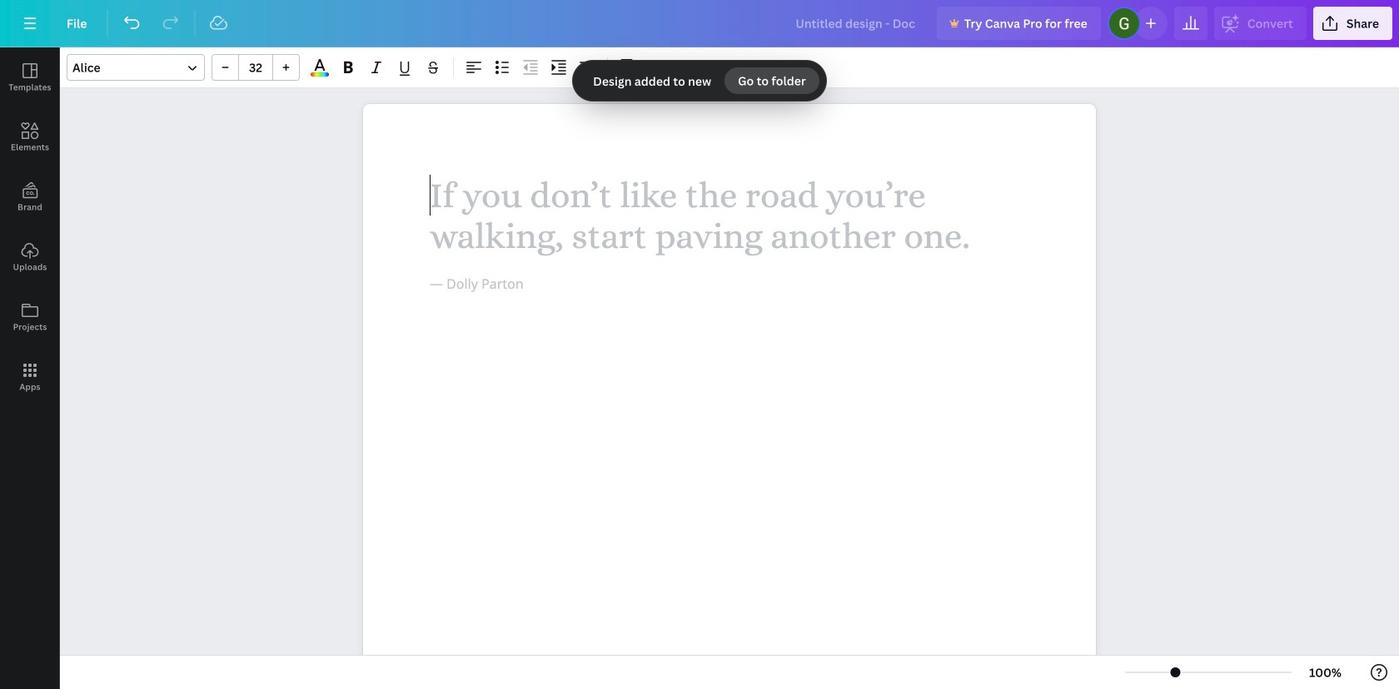 Task type: vqa. For each thing, say whether or not it's contained in the screenshot.
Video LINK
no



Task type: describe. For each thing, give the bounding box(es) containing it.
Zoom button
[[1299, 660, 1353, 687]]



Task type: locate. For each thing, give the bounding box(es) containing it.
None text field
[[363, 104, 1096, 690]]

– – number field
[[244, 60, 267, 75]]

group
[[212, 54, 300, 81]]

side panel tab list
[[0, 47, 60, 407]]

main menu bar
[[0, 0, 1400, 47]]

Design title text field
[[783, 7, 931, 40]]

status
[[573, 61, 826, 101]]



